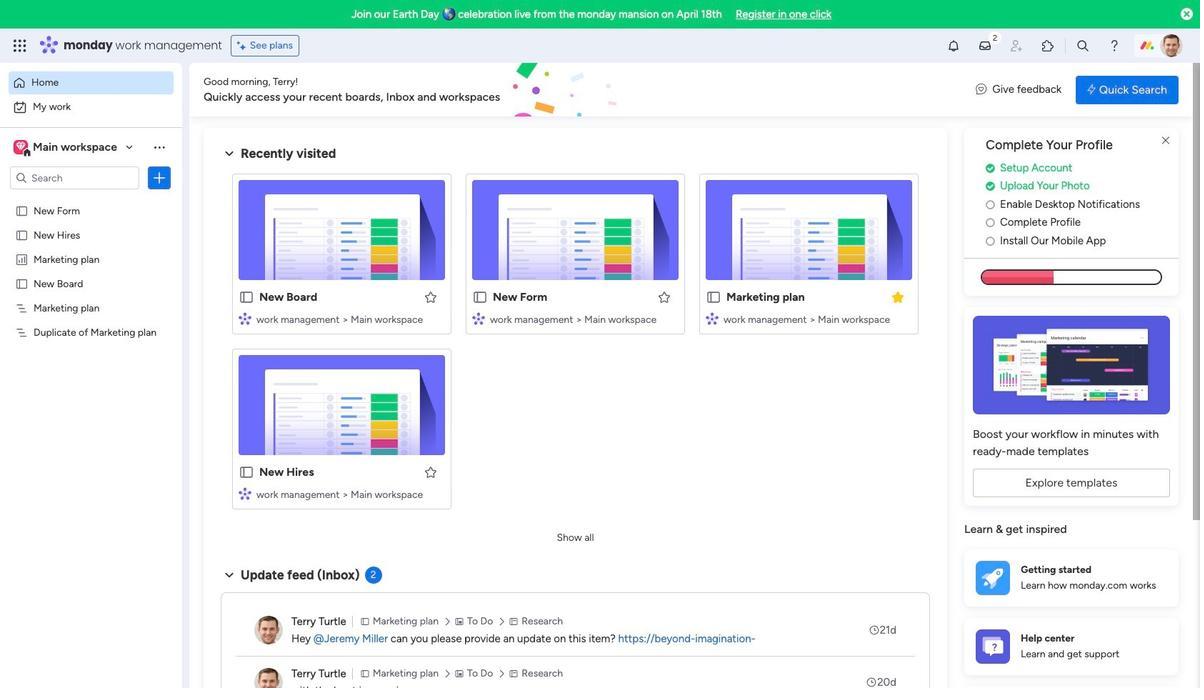 Task type: vqa. For each thing, say whether or not it's contained in the screenshot.
'aspects'
no



Task type: locate. For each thing, give the bounding box(es) containing it.
public board image
[[15, 204, 29, 217], [15, 228, 29, 242], [15, 277, 29, 290], [239, 289, 254, 305], [472, 289, 488, 305], [706, 289, 722, 305], [239, 465, 254, 480]]

workspace options image
[[152, 140, 167, 154]]

workspace image
[[14, 139, 28, 155], [16, 139, 26, 155]]

v2 bolt switch image
[[1088, 82, 1096, 98]]

help center element
[[965, 618, 1179, 675]]

terry turtle image right help image
[[1161, 34, 1184, 57]]

workspace selection element
[[14, 139, 119, 157]]

0 horizontal spatial terry turtle image
[[254, 668, 283, 688]]

v2 user feedback image
[[976, 82, 987, 98]]

dapulse x slim image
[[1158, 132, 1175, 149]]

option
[[9, 71, 174, 94], [9, 96, 174, 119], [0, 198, 182, 200]]

help image
[[1108, 39, 1122, 53]]

1 circle o image from the top
[[986, 217, 996, 228]]

monday marketplace image
[[1041, 39, 1056, 53]]

circle o image
[[986, 217, 996, 228], [986, 236, 996, 246]]

select product image
[[13, 39, 27, 53]]

1 vertical spatial option
[[9, 96, 174, 119]]

list box
[[0, 195, 182, 537]]

0 vertical spatial option
[[9, 71, 174, 94]]

0 vertical spatial circle o image
[[986, 217, 996, 228]]

2 circle o image from the top
[[986, 236, 996, 246]]

options image
[[152, 171, 167, 185]]

1 horizontal spatial terry turtle image
[[1161, 34, 1184, 57]]

terry turtle image
[[1161, 34, 1184, 57], [254, 668, 283, 688]]

add to favorites image
[[424, 290, 438, 304], [658, 290, 672, 304]]

public dashboard image
[[15, 252, 29, 266]]

terry turtle image down terry turtle icon
[[254, 668, 283, 688]]

1 vertical spatial circle o image
[[986, 236, 996, 246]]

0 vertical spatial terry turtle image
[[1161, 34, 1184, 57]]

terry turtle image
[[254, 616, 283, 645]]

search everything image
[[1076, 39, 1091, 53]]

add to favorites image
[[424, 465, 438, 479]]

1 vertical spatial terry turtle image
[[254, 668, 283, 688]]

0 horizontal spatial add to favorites image
[[424, 290, 438, 304]]

getting started element
[[965, 549, 1179, 607]]

1 horizontal spatial add to favorites image
[[658, 290, 672, 304]]

2 workspace image from the left
[[16, 139, 26, 155]]

close recently visited image
[[221, 145, 238, 162]]

circle o image
[[986, 199, 996, 210]]

2 image
[[989, 29, 1002, 45]]



Task type: describe. For each thing, give the bounding box(es) containing it.
remove from favorites image
[[891, 290, 906, 304]]

see plans image
[[237, 38, 250, 54]]

notifications image
[[947, 39, 961, 53]]

1 add to favorites image from the left
[[424, 290, 438, 304]]

Search in workspace field
[[30, 170, 119, 186]]

close update feed (inbox) image
[[221, 567, 238, 584]]

update feed image
[[978, 39, 993, 53]]

2 element
[[365, 567, 382, 584]]

2 add to favorites image from the left
[[658, 290, 672, 304]]

templates image image
[[978, 316, 1166, 415]]

2 vertical spatial option
[[0, 198, 182, 200]]

1 workspace image from the left
[[14, 139, 28, 155]]

check circle image
[[986, 181, 996, 192]]

quick search results list box
[[221, 162, 931, 527]]

check circle image
[[986, 163, 996, 174]]



